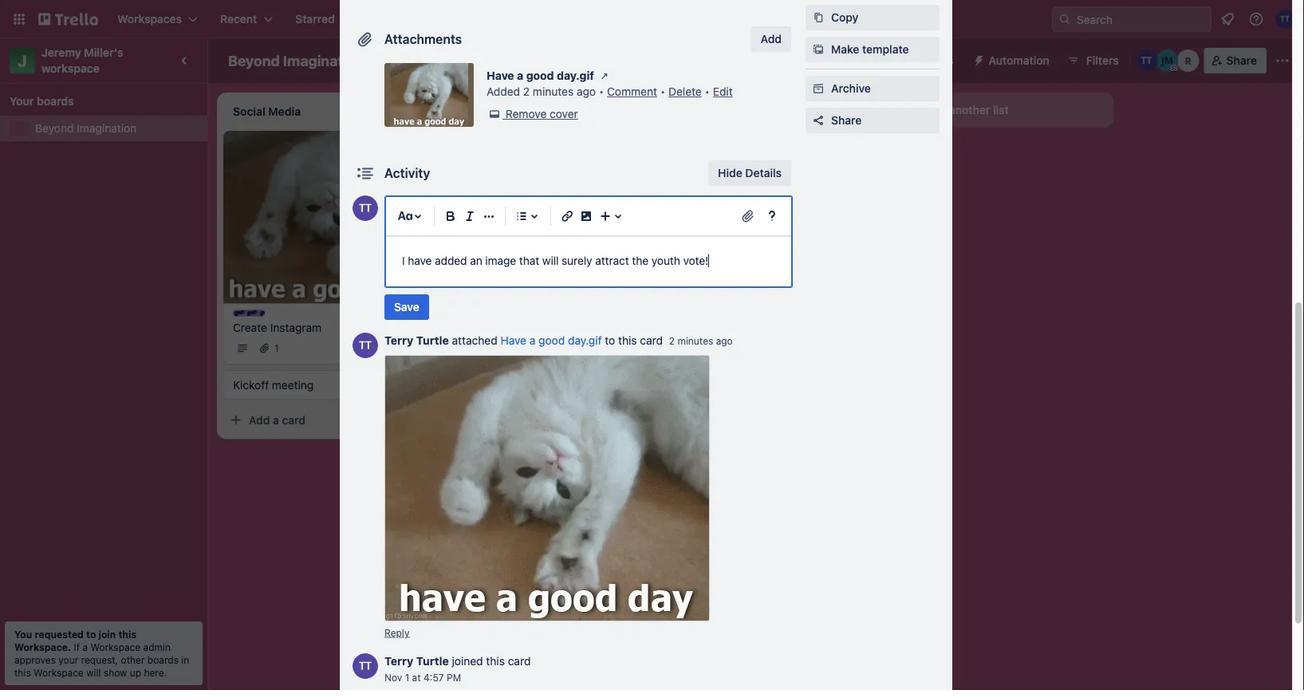 Task type: locate. For each thing, give the bounding box(es) containing it.
up
[[130, 667, 141, 678]]

share left show menu image
[[1227, 54, 1258, 67]]

1 horizontal spatial terry turtle (terryturtle) image
[[1136, 49, 1158, 72]]

boards
[[37, 95, 74, 108], [148, 654, 179, 666]]

1 vertical spatial add a card
[[476, 183, 532, 196]]

0 horizontal spatial boards
[[37, 95, 74, 108]]

create from template… image
[[409, 414, 421, 426]]

terry turtle (terryturtle) image
[[1276, 10, 1295, 29], [353, 196, 378, 221], [353, 333, 378, 358], [402, 339, 421, 358]]

1 vertical spatial beyond imagination
[[35, 122, 137, 135]]

rubyanndersson (rubyanndersson) image
[[1178, 49, 1200, 72]]

1 horizontal spatial imagination
[[283, 52, 364, 69]]

Main content area, start typing to enter text. text field
[[402, 251, 776, 271]]

terry turtle attached have a good day.gif to this card 2 minutes ago
[[385, 334, 733, 347]]

add for create from template… icon at the bottom of the page add a card button
[[249, 413, 270, 426]]

1 vertical spatial turtle
[[416, 655, 449, 668]]

1 vertical spatial ago
[[716, 336, 733, 347]]

workspace down attachments
[[433, 54, 492, 67]]

0 vertical spatial 2
[[523, 85, 530, 98]]

automation button
[[967, 48, 1060, 73]]

ago
[[577, 85, 596, 98], [716, 336, 733, 347]]

visible
[[495, 54, 528, 67]]

workspace visible
[[433, 54, 528, 67]]

reply link
[[385, 627, 410, 638]]

workspace
[[433, 54, 492, 67], [90, 642, 141, 653], [34, 667, 84, 678]]

1 horizontal spatial to
[[605, 334, 615, 347]]

jeremy miller's workspace
[[41, 46, 126, 75]]

1 horizontal spatial beyond imagination
[[228, 52, 364, 69]]

day.gif down 'board'
[[557, 69, 594, 82]]

2 horizontal spatial add a card button
[[677, 139, 855, 164]]

add a card up hide
[[702, 145, 759, 158]]

this right joined
[[486, 655, 505, 668]]

0 horizontal spatial share
[[831, 114, 862, 127]]

board link
[[541, 48, 609, 73]]

another
[[950, 103, 991, 117]]

comment
[[607, 85, 657, 98]]

1 vertical spatial boards
[[148, 654, 179, 666]]

sm image left 'copy'
[[811, 10, 827, 26]]

1 horizontal spatial ago
[[716, 336, 733, 347]]

0 horizontal spatial minutes
[[533, 85, 574, 98]]

1 vertical spatial 1
[[405, 672, 410, 683]]

good
[[526, 69, 554, 82], [539, 334, 565, 347]]

turtle inside 'terry turtle joined this card nov 1 at 4:57 pm'
[[416, 655, 449, 668]]

share button down archive link
[[806, 108, 940, 133]]

at
[[412, 672, 421, 683]]

have
[[487, 69, 514, 82], [501, 334, 527, 347]]

remove cover link
[[487, 106, 578, 122]]

will inside main content area, start typing to enter text. text field
[[543, 254, 559, 267]]

share button
[[1205, 48, 1267, 73], [806, 108, 940, 133]]

delete
[[669, 85, 702, 98]]

0 horizontal spatial add a card button
[[223, 407, 402, 433]]

terry turtle (terryturtle) image left nov
[[353, 654, 378, 679]]

nov 1 at 4:57 pm link
[[385, 672, 461, 683]]

0 horizontal spatial imagination
[[77, 122, 137, 135]]

2 vertical spatial add a card
[[249, 413, 306, 426]]

i have added an image that will surely attract the youth vote!
[[402, 254, 709, 267]]

add inside "button"
[[926, 103, 947, 117]]

beyond imagination
[[228, 52, 364, 69], [35, 122, 137, 135]]

add a card down kickoff meeting
[[249, 413, 306, 426]]

show
[[104, 667, 127, 678]]

attachments
[[385, 32, 462, 47]]

add down kickoff at the bottom left of the page
[[249, 413, 270, 426]]

show menu image
[[1275, 53, 1291, 69]]

0 horizontal spatial to
[[86, 629, 96, 640]]

good up added 2 minutes ago
[[526, 69, 554, 82]]

have up added
[[487, 69, 514, 82]]

0 horizontal spatial add a card
[[249, 413, 306, 426]]

kickoff meeting link
[[233, 377, 418, 393]]

imagination inside board name text box
[[283, 52, 364, 69]]

sm image inside copy link
[[811, 10, 827, 26]]

0 vertical spatial workspace
[[433, 54, 492, 67]]

share down archive
[[831, 114, 862, 127]]

card
[[735, 145, 759, 158], [509, 183, 532, 196], [640, 334, 663, 347], [282, 413, 306, 426], [508, 655, 531, 668]]

2 horizontal spatial sm image
[[967, 48, 989, 70]]

sm image inside make template link
[[811, 41, 827, 57]]

0 horizontal spatial ago
[[577, 85, 596, 98]]

card inside 'terry turtle joined this card nov 1 at 4:57 pm'
[[508, 655, 531, 668]]

workspace down your
[[34, 667, 84, 678]]

to right the have a good day.gif link
[[605, 334, 615, 347]]

a inside if a workspace admin approves your request, other boards in this workspace will show up here.
[[83, 642, 88, 653]]

0 vertical spatial beyond imagination
[[228, 52, 364, 69]]

an
[[470, 254, 483, 267]]

kickoff meeting
[[233, 378, 314, 391]]

2 vertical spatial workspace
[[34, 667, 84, 678]]

2 horizontal spatial workspace
[[433, 54, 492, 67]]

this
[[618, 334, 637, 347], [118, 629, 137, 640], [486, 655, 505, 668], [14, 667, 31, 678]]

share button down 0 notifications image
[[1205, 48, 1267, 73]]

this inside the you requested to join this workspace.
[[118, 629, 137, 640]]

add a card button up lists "image"
[[450, 177, 629, 203]]

1 vertical spatial minutes
[[678, 336, 714, 347]]

add up hide
[[702, 145, 723, 158]]

boards right your
[[37, 95, 74, 108]]

add a card for create from template… image
[[476, 183, 532, 196]]

terry turtle (terryturtle) image
[[1136, 49, 1158, 72], [353, 654, 378, 679]]

1 vertical spatial beyond
[[35, 122, 74, 135]]

0 horizontal spatial workspace
[[34, 667, 84, 678]]

your
[[58, 654, 78, 666]]

sm image
[[811, 41, 827, 57], [967, 48, 989, 70], [487, 106, 503, 122]]

1 horizontal spatial add a card
[[476, 183, 532, 196]]

a
[[517, 69, 524, 82], [726, 145, 732, 158], [500, 183, 506, 196], [530, 334, 536, 347], [273, 413, 279, 426], [83, 642, 88, 653]]

will down request,
[[86, 667, 101, 678]]

delete link
[[669, 85, 702, 98]]

1 vertical spatial will
[[86, 667, 101, 678]]

0 vertical spatial will
[[543, 254, 559, 267]]

1 horizontal spatial 2
[[669, 336, 675, 347]]

this left 2 minutes ago link
[[618, 334, 637, 347]]

workspace
[[41, 62, 100, 75]]

ago inside 'terry turtle attached have a good day.gif to this card 2 minutes ago'
[[716, 336, 733, 347]]

sm image down added
[[487, 106, 503, 122]]

jeremy miller (jeremymiller198) image
[[1157, 49, 1179, 72]]

1 horizontal spatial sm image
[[811, 41, 827, 57]]

0 vertical spatial imagination
[[283, 52, 364, 69]]

0 horizontal spatial share button
[[806, 108, 940, 133]]

2 vertical spatial add a card button
[[223, 407, 402, 433]]

approves
[[14, 654, 56, 666]]

add a card button up 'details'
[[677, 139, 855, 164]]

day.gif
[[557, 69, 594, 82], [568, 334, 602, 347]]

have right attached
[[501, 334, 527, 347]]

search image
[[1059, 13, 1072, 26]]

to inside the you requested to join this workspace.
[[86, 629, 96, 640]]

have a good day.gif
[[487, 69, 594, 82]]

1 down create instagram
[[275, 343, 279, 354]]

card down meeting
[[282, 413, 306, 426]]

add another list
[[926, 103, 1009, 117]]

0 horizontal spatial sm image
[[487, 106, 503, 122]]

1 left at
[[405, 672, 410, 683]]

beyond inside board name text box
[[228, 52, 280, 69]]

power-ups button
[[864, 48, 964, 73]]

sm image inside archive link
[[811, 81, 827, 97]]

1 vertical spatial to
[[86, 629, 96, 640]]

star or unstar board image
[[382, 54, 395, 67]]

add for add a card button related to create from template… image
[[476, 183, 497, 196]]

terry down save button
[[385, 334, 414, 347]]

card left 2 minutes ago link
[[640, 334, 663, 347]]

create
[[233, 321, 267, 334]]

sm image for make template
[[811, 41, 827, 57]]

open information menu image
[[1249, 11, 1265, 27]]

0 vertical spatial add a card button
[[677, 139, 855, 164]]

sm image for copy
[[811, 10, 827, 26]]

card up lists "image"
[[509, 183, 532, 196]]

0 vertical spatial turtle
[[416, 334, 449, 347]]

minutes
[[533, 85, 574, 98], [678, 336, 714, 347]]

1 vertical spatial day.gif
[[568, 334, 602, 347]]

good right attached
[[539, 334, 565, 347]]

1 vertical spatial share
[[831, 114, 862, 127]]

0 vertical spatial boards
[[37, 95, 74, 108]]

0 vertical spatial terry turtle (terryturtle) image
[[1136, 49, 1158, 72]]

0 vertical spatial 1
[[275, 343, 279, 354]]

sm image right ups
[[967, 48, 989, 70]]

add left make
[[761, 32, 782, 45]]

card right joined
[[508, 655, 531, 668]]

you requested to join this workspace.
[[14, 629, 137, 653]]

1 vertical spatial terry
[[385, 655, 414, 668]]

2 turtle from the top
[[416, 655, 449, 668]]

turtle up 4:57
[[416, 655, 449, 668]]

1 turtle from the top
[[416, 334, 449, 347]]

terry
[[385, 334, 414, 347], [385, 655, 414, 668]]

joined
[[452, 655, 483, 668]]

0 horizontal spatial terry turtle (terryturtle) image
[[353, 654, 378, 679]]

will right that
[[543, 254, 559, 267]]

add a card button for create from template… image
[[450, 177, 629, 203]]

1 vertical spatial imagination
[[77, 122, 137, 135]]

0 vertical spatial add a card
[[702, 145, 759, 158]]

imagination down your boards with 1 items "element"
[[77, 122, 137, 135]]

0 horizontal spatial 2
[[523, 85, 530, 98]]

remove
[[506, 107, 547, 120]]

sm image
[[811, 10, 827, 26], [597, 68, 613, 84], [811, 81, 827, 97]]

terry turtle (terryturtle) image right open information menu icon
[[1276, 10, 1295, 29]]

0 horizontal spatial will
[[86, 667, 101, 678]]

terry turtle (terryturtle) image left r
[[1136, 49, 1158, 72]]

copy
[[831, 11, 859, 24]]

imagination left star or unstar board icon
[[283, 52, 364, 69]]

1 vertical spatial share button
[[806, 108, 940, 133]]

turtle left attached
[[416, 334, 449, 347]]

add
[[761, 32, 782, 45], [926, 103, 947, 117], [702, 145, 723, 158], [476, 183, 497, 196], [249, 413, 270, 426]]

0 vertical spatial beyond
[[228, 52, 280, 69]]

instagram
[[270, 321, 322, 334]]

1 horizontal spatial boards
[[148, 654, 179, 666]]

surely
[[562, 254, 593, 267]]

add button
[[751, 26, 792, 52]]

edit
[[713, 85, 733, 98]]

add left another
[[926, 103, 947, 117]]

add a card button down kickoff meeting link
[[223, 407, 402, 433]]

add a card up more formatting image
[[476, 183, 532, 196]]

archive link
[[806, 76, 940, 101]]

1 terry from the top
[[385, 334, 414, 347]]

editor toolbar toolbar
[[393, 203, 785, 229]]

1 vertical spatial 2
[[669, 336, 675, 347]]

sm image left make
[[811, 41, 827, 57]]

sm image inside automation button
[[967, 48, 989, 70]]

here.
[[144, 667, 167, 678]]

1 horizontal spatial add a card button
[[450, 177, 629, 203]]

request,
[[81, 654, 118, 666]]

sm image down 'board'
[[597, 68, 613, 84]]

terry up nov
[[385, 655, 414, 668]]

1 vertical spatial add a card button
[[450, 177, 629, 203]]

0 vertical spatial share
[[1227, 54, 1258, 67]]

1 horizontal spatial will
[[543, 254, 559, 267]]

0 horizontal spatial 1
[[275, 343, 279, 354]]

2 terry from the top
[[385, 655, 414, 668]]

save button
[[385, 294, 429, 320]]

imagination
[[283, 52, 364, 69], [77, 122, 137, 135]]

card up hide details
[[735, 145, 759, 158]]

0 vertical spatial ago
[[577, 85, 596, 98]]

copy link
[[806, 5, 940, 30]]

1 horizontal spatial workspace
[[90, 642, 141, 653]]

1
[[275, 343, 279, 354], [405, 672, 410, 683]]

1 horizontal spatial 1
[[405, 672, 410, 683]]

boards down admin
[[148, 654, 179, 666]]

day.gif down main content area, start typing to enter text. text field at the top of the page
[[568, 334, 602, 347]]

that
[[519, 254, 540, 267]]

0 vertical spatial terry
[[385, 334, 414, 347]]

this down approves
[[14, 667, 31, 678]]

1 horizontal spatial share button
[[1205, 48, 1267, 73]]

join
[[99, 629, 116, 640]]

sm image left archive
[[811, 81, 827, 97]]

bold ⌘b image
[[441, 207, 460, 226]]

added
[[487, 85, 520, 98]]

terry turtle joined this card nov 1 at 4:57 pm
[[385, 655, 531, 683]]

add up more formatting image
[[476, 183, 497, 196]]

add a card
[[702, 145, 759, 158], [476, 183, 532, 196], [249, 413, 306, 426]]

add for "add another list" "button"
[[926, 103, 947, 117]]

the
[[632, 254, 649, 267]]

Board name text field
[[220, 48, 372, 73]]

activity
[[385, 166, 430, 181]]

boards inside if a workspace admin approves your request, other boards in this workspace will show up here.
[[148, 654, 179, 666]]

0 notifications image
[[1219, 10, 1238, 29]]

this right join
[[118, 629, 137, 640]]

will
[[543, 254, 559, 267], [86, 667, 101, 678]]

1 horizontal spatial minutes
[[678, 336, 714, 347]]

remove cover
[[506, 107, 578, 120]]

workspace down join
[[90, 642, 141, 653]]

0 horizontal spatial beyond imagination
[[35, 122, 137, 135]]

to left join
[[86, 629, 96, 640]]

terry inside 'terry turtle joined this card nov 1 at 4:57 pm'
[[385, 655, 414, 668]]

1 horizontal spatial beyond
[[228, 52, 280, 69]]



Task type: vqa. For each thing, say whether or not it's contained in the screenshot.
"Workspace Navigation Collapse Icon"
no



Task type: describe. For each thing, give the bounding box(es) containing it.
your
[[10, 95, 34, 108]]

1 vertical spatial workspace
[[90, 642, 141, 653]]

sm image for remove cover
[[487, 106, 503, 122]]

comment link
[[607, 85, 657, 98]]

attract
[[595, 254, 629, 267]]

in
[[181, 654, 189, 666]]

make
[[831, 43, 860, 56]]

make template link
[[806, 37, 940, 62]]

kickoff
[[233, 378, 269, 391]]

your boards with 1 items element
[[10, 92, 190, 111]]

if a workspace admin approves your request, other boards in this workspace will show up here.
[[14, 642, 189, 678]]

this inside if a workspace admin approves your request, other boards in this workspace will show up here.
[[14, 667, 31, 678]]

1 inside 'terry turtle joined this card nov 1 at 4:57 pm'
[[405, 672, 410, 683]]

added
[[435, 254, 467, 267]]

r
[[1185, 55, 1192, 66]]

terry for attached
[[385, 334, 414, 347]]

power-ups
[[896, 54, 954, 67]]

0 horizontal spatial beyond
[[35, 122, 74, 135]]

will inside if a workspace admin approves your request, other boards in this workspace will show up here.
[[86, 667, 101, 678]]

i
[[402, 254, 405, 267]]

create instagram
[[233, 321, 322, 334]]

filters button
[[1063, 48, 1124, 73]]

meeting
[[272, 378, 314, 391]]

primary element
[[0, 0, 1305, 38]]

lists image
[[512, 207, 531, 226]]

create instagram link
[[233, 320, 418, 335]]

0 vertical spatial have
[[487, 69, 514, 82]]

minutes inside 'terry turtle attached have a good day.gif to this card 2 minutes ago'
[[678, 336, 714, 347]]

terry turtle (terryturtle) image left the text styles image
[[353, 196, 378, 221]]

2 minutes ago link
[[669, 336, 733, 347]]

1 horizontal spatial share
[[1227, 54, 1258, 67]]

image image
[[577, 207, 596, 226]]

beyond imagination inside board name text box
[[228, 52, 364, 69]]

hide details
[[718, 166, 782, 180]]

add inside 'button'
[[761, 32, 782, 45]]

1 vertical spatial good
[[539, 334, 565, 347]]

0 vertical spatial to
[[605, 334, 615, 347]]

automation
[[989, 54, 1050, 67]]

have
[[408, 254, 432, 267]]

4:57
[[424, 672, 444, 683]]

jeremy
[[41, 46, 81, 59]]

add a card button for create from template… icon at the bottom of the page
[[223, 407, 402, 433]]

admin
[[143, 642, 171, 653]]

ups
[[933, 54, 954, 67]]

0 vertical spatial minutes
[[533, 85, 574, 98]]

turtle for attached
[[416, 334, 449, 347]]

workspace inside button
[[433, 54, 492, 67]]

board
[[568, 54, 599, 67]]

pm
[[447, 672, 461, 683]]

1 vertical spatial have
[[501, 334, 527, 347]]

2 inside 'terry turtle attached have a good day.gif to this card 2 minutes ago'
[[669, 336, 675, 347]]

nov
[[385, 672, 402, 683]]

details
[[746, 166, 782, 180]]

italic ⌘i image
[[460, 207, 480, 226]]

archive
[[831, 82, 871, 95]]

beyond imagination link
[[35, 120, 198, 136]]

reply
[[385, 627, 410, 638]]

template
[[863, 43, 909, 56]]

2 horizontal spatial add a card
[[702, 145, 759, 158]]

you
[[14, 629, 32, 640]]

sm image for archive
[[811, 81, 827, 97]]

terry turtle (terryturtle) image down save button
[[402, 339, 421, 358]]

hide
[[718, 166, 743, 180]]

hide details link
[[709, 160, 792, 186]]

0 vertical spatial share button
[[1205, 48, 1267, 73]]

edit link
[[713, 85, 733, 98]]

open help dialog image
[[763, 207, 782, 226]]

power-
[[896, 54, 933, 67]]

add another list button
[[897, 93, 1114, 128]]

terry turtle (terryturtle) image inside "primary" 'element'
[[1276, 10, 1295, 29]]

list
[[994, 103, 1009, 117]]

sm image for automation
[[967, 48, 989, 70]]

text styles image
[[396, 207, 415, 226]]

attached
[[452, 334, 498, 347]]

create from template… image
[[635, 184, 648, 196]]

vote!
[[683, 254, 709, 267]]

link image
[[558, 207, 577, 226]]

back to home image
[[38, 6, 98, 32]]

image
[[485, 254, 516, 267]]

if
[[74, 642, 80, 653]]

your boards
[[10, 95, 74, 108]]

turtle for joined
[[416, 655, 449, 668]]

add a card for create from template… icon at the bottom of the page
[[249, 413, 306, 426]]

color: purple, title: none image
[[233, 310, 265, 316]]

terry turtle (terryturtle) image up kickoff meeting link
[[353, 333, 378, 358]]

0 vertical spatial good
[[526, 69, 554, 82]]

this inside 'terry turtle joined this card nov 1 at 4:57 pm'
[[486, 655, 505, 668]]

have a good day.gif link
[[501, 334, 602, 347]]

j
[[18, 51, 27, 70]]

more formatting image
[[480, 207, 499, 226]]

youth
[[652, 254, 681, 267]]

miller's
[[84, 46, 123, 59]]

other
[[121, 654, 145, 666]]

save
[[394, 300, 420, 314]]

boards inside "element"
[[37, 95, 74, 108]]

added 2 minutes ago
[[487, 85, 596, 98]]

cover
[[550, 107, 578, 120]]

0 vertical spatial day.gif
[[557, 69, 594, 82]]

attach and insert link image
[[741, 208, 756, 224]]

r button
[[1178, 49, 1200, 72]]

workspace visible button
[[404, 48, 538, 73]]

filters
[[1087, 54, 1119, 67]]

make template
[[831, 43, 909, 56]]

requested
[[35, 629, 84, 640]]

terry for joined
[[385, 655, 414, 668]]

1 vertical spatial terry turtle (terryturtle) image
[[353, 654, 378, 679]]

Search field
[[1072, 7, 1211, 31]]



